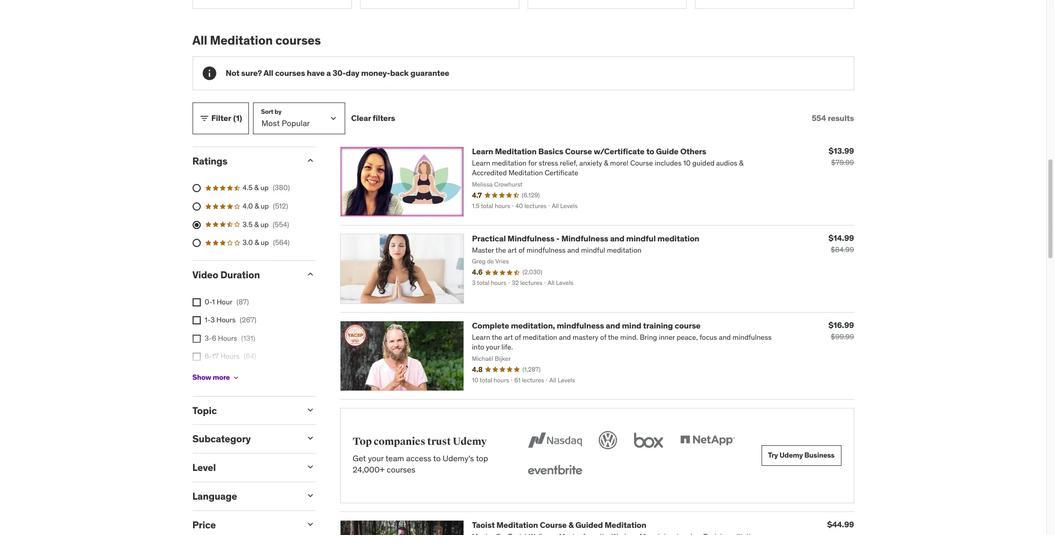 Task type: describe. For each thing, give the bounding box(es) containing it.
hours for 1-3 hours
[[217, 315, 236, 325]]

ratings
[[192, 155, 228, 167]]

4.0 & up (512)
[[243, 201, 288, 211]]

trust
[[428, 435, 451, 448]]

up for 3.0 & up
[[261, 238, 269, 247]]

training
[[644, 320, 674, 330]]

(1)
[[233, 113, 242, 123]]

3.5 & up (554)
[[243, 220, 289, 229]]

language button
[[192, 490, 297, 502]]

(564)
[[273, 238, 290, 247]]

your
[[368, 453, 384, 463]]

xsmall image for 1-
[[192, 316, 201, 325]]

video duration
[[192, 268, 260, 281]]

udemy's
[[443, 453, 474, 463]]

meditation
[[658, 233, 700, 243]]

small image for video duration
[[305, 269, 316, 279]]

1 vertical spatial courses
[[275, 68, 305, 78]]

get
[[353, 453, 366, 463]]

meditation,
[[511, 320, 555, 330]]

mindful
[[627, 233, 656, 243]]

3
[[211, 315, 215, 325]]

554
[[812, 113, 827, 123]]

day
[[346, 68, 360, 78]]

17+ hours
[[205, 370, 237, 379]]

clear
[[351, 113, 371, 123]]

up for 3.5 & up
[[261, 220, 269, 229]]

(131)
[[241, 334, 255, 343]]

courses inside top companies trust udemy get your team access to udemy's top 24,000+ courses
[[387, 465, 416, 475]]

(554)
[[273, 220, 289, 229]]

0 horizontal spatial all
[[192, 32, 207, 48]]

4.0
[[243, 201, 253, 211]]

6-
[[205, 352, 212, 361]]

1-3 hours (267)
[[205, 315, 257, 325]]

$44.99
[[828, 519, 855, 529]]

not
[[226, 68, 240, 78]]

top
[[476, 453, 489, 463]]

small image for topic
[[305, 405, 316, 415]]

course
[[675, 320, 701, 330]]

3.5
[[243, 220, 253, 229]]

meditation for taoist
[[497, 520, 539, 530]]

learn meditation basics course w/certificate to guide others link
[[472, 146, 707, 156]]

3-
[[205, 334, 212, 343]]

team
[[386, 453, 405, 463]]

small image for price
[[305, 519, 316, 529]]

clear filters button
[[351, 102, 395, 134]]

1 horizontal spatial all
[[264, 68, 274, 78]]

video
[[192, 268, 218, 281]]

& for 3.0
[[255, 238, 259, 247]]

filters
[[373, 113, 395, 123]]

level button
[[192, 461, 297, 474]]

practical mindfulness - mindfulness and mindful meditation link
[[472, 233, 700, 243]]

practical mindfulness - mindfulness and mindful meditation
[[472, 233, 700, 243]]

show more
[[192, 373, 230, 382]]

hour
[[217, 297, 233, 306]]

try udemy business link
[[762, 445, 842, 466]]

6-17 hours (64)
[[205, 352, 256, 361]]

& for 3.5
[[255, 220, 259, 229]]

taoist
[[472, 520, 495, 530]]

1
[[212, 297, 215, 306]]

up for 4.5 & up
[[261, 183, 269, 192]]

4.5 & up (380)
[[243, 183, 290, 192]]

complete meditation, mindfulness and mind training course link
[[472, 320, 701, 330]]

box image
[[632, 429, 666, 451]]

money-
[[361, 68, 390, 78]]

subcategory
[[192, 433, 251, 445]]

17+
[[205, 370, 216, 379]]

taoist meditation course & guided meditation link
[[472, 520, 647, 530]]

(87)
[[237, 297, 249, 306]]

volkswagen image
[[597, 429, 619, 451]]

& for 4.0
[[255, 201, 259, 211]]

companies
[[374, 435, 426, 448]]

& for 4.5
[[255, 183, 259, 192]]

17
[[212, 352, 219, 361]]

1 vertical spatial and
[[606, 320, 621, 330]]

3-6 hours (131)
[[205, 334, 255, 343]]

subcategory button
[[192, 433, 297, 445]]

xsmall image inside show more button
[[232, 373, 240, 382]]

xsmall image for 3-
[[192, 335, 201, 343]]

$16.99
[[829, 320, 855, 330]]

price
[[192, 519, 216, 531]]

more
[[213, 373, 230, 382]]

level
[[192, 461, 216, 474]]

554 results status
[[812, 113, 855, 123]]



Task type: locate. For each thing, give the bounding box(es) containing it.
1 vertical spatial xsmall image
[[232, 373, 240, 382]]

2 small image from the top
[[305, 433, 316, 444]]

meditation for all
[[210, 32, 273, 48]]

back
[[390, 68, 409, 78]]

up
[[261, 183, 269, 192], [261, 201, 269, 211], [261, 220, 269, 229], [261, 238, 269, 247]]

(267)
[[240, 315, 257, 325]]

1 horizontal spatial udemy
[[780, 451, 804, 460]]

1 vertical spatial course
[[540, 520, 567, 530]]

$84.99
[[831, 245, 855, 254]]

0 horizontal spatial udemy
[[453, 435, 487, 448]]

& right 3.0
[[255, 238, 259, 247]]

all
[[192, 32, 207, 48], [264, 68, 274, 78]]

2 vertical spatial courses
[[387, 465, 416, 475]]

course right basics
[[566, 146, 593, 156]]

$99.99
[[831, 332, 855, 341]]

0 vertical spatial course
[[566, 146, 593, 156]]

udemy up udemy's at bottom
[[453, 435, 487, 448]]

0 vertical spatial xsmall image
[[192, 298, 201, 306]]

$16.99 $99.99
[[829, 320, 855, 341]]

& left guided
[[569, 520, 574, 530]]

topic button
[[192, 404, 297, 416]]

hours right the '17' on the bottom
[[220, 352, 240, 361]]

xsmall image left 3-
[[192, 335, 201, 343]]

3 xsmall image from the top
[[192, 353, 201, 361]]

and left mind at the right bottom of page
[[606, 320, 621, 330]]

0 horizontal spatial xsmall image
[[192, 298, 201, 306]]

course left guided
[[540, 520, 567, 530]]

2 xsmall image from the top
[[192, 335, 201, 343]]

small image
[[305, 155, 316, 165], [305, 433, 316, 444], [305, 462, 316, 472], [305, 519, 316, 529]]

hours right 3
[[217, 315, 236, 325]]

and left mindful
[[611, 233, 625, 243]]

6
[[212, 334, 216, 343]]

hours
[[217, 315, 236, 325], [218, 334, 237, 343], [220, 352, 240, 361], [218, 370, 237, 379]]

guarantee
[[411, 68, 450, 78]]

to
[[647, 146, 655, 156], [434, 453, 441, 463]]

0 horizontal spatial to
[[434, 453, 441, 463]]

to down trust
[[434, 453, 441, 463]]

udemy inside top companies trust udemy get your team access to udemy's top 24,000+ courses
[[453, 435, 487, 448]]

1 mindfulness from the left
[[508, 233, 555, 243]]

up left "(380)"
[[261, 183, 269, 192]]

practical
[[472, 233, 506, 243]]

show
[[192, 373, 211, 382]]

1 horizontal spatial xsmall image
[[232, 373, 240, 382]]

up left (554)
[[261, 220, 269, 229]]

& right 4.0
[[255, 201, 259, 211]]

udemy
[[453, 435, 487, 448], [780, 451, 804, 460]]

-
[[557, 233, 560, 243]]

$14.99 $84.99
[[829, 232, 855, 254]]

&
[[255, 183, 259, 192], [255, 201, 259, 211], [255, 220, 259, 229], [255, 238, 259, 247], [569, 520, 574, 530]]

top companies trust udemy get your team access to udemy's top 24,000+ courses
[[353, 435, 489, 475]]

duration
[[221, 268, 260, 281]]

business
[[805, 451, 835, 460]]

hours right 17+
[[218, 370, 237, 379]]

0 vertical spatial courses
[[276, 32, 321, 48]]

xsmall image
[[192, 316, 201, 325], [192, 335, 201, 343], [192, 353, 201, 361]]

xsmall image for 6-
[[192, 353, 201, 361]]

(380)
[[273, 183, 290, 192]]

mind
[[622, 320, 642, 330]]

access
[[407, 453, 432, 463]]

24,000+
[[353, 465, 385, 475]]

filter (1)
[[211, 113, 242, 123]]

udemy right the try
[[780, 451, 804, 460]]

hours for 6-17 hours
[[220, 352, 240, 361]]

complete
[[472, 320, 510, 330]]

try udemy business
[[769, 451, 835, 460]]

$14.99
[[829, 232, 855, 243]]

show more button
[[192, 367, 240, 388]]

not sure? all courses have a 30-day money-back guarantee
[[226, 68, 450, 78]]

a
[[327, 68, 331, 78]]

nasdaq image
[[526, 429, 585, 451]]

meditation for learn
[[495, 146, 537, 156]]

courses left have
[[275, 68, 305, 78]]

1 horizontal spatial mindfulness
[[562, 233, 609, 243]]

1 vertical spatial xsmall image
[[192, 335, 201, 343]]

eventbrite image
[[526, 460, 585, 482]]

4 small image from the top
[[305, 519, 316, 529]]

results
[[829, 113, 855, 123]]

language
[[192, 490, 237, 502]]

1 vertical spatial all
[[264, 68, 274, 78]]

3.0
[[243, 238, 253, 247]]

clear filters
[[351, 113, 395, 123]]

small image
[[199, 113, 209, 123], [305, 269, 316, 279], [305, 405, 316, 415], [305, 491, 316, 501]]

small image for subcategory
[[305, 433, 316, 444]]

(512)
[[273, 201, 288, 211]]

1-
[[205, 315, 211, 325]]

courses up have
[[276, 32, 321, 48]]

hours for 3-6 hours
[[218, 334, 237, 343]]

up left "(512)" on the top of the page
[[261, 201, 269, 211]]

mindfulness
[[508, 233, 555, 243], [562, 233, 609, 243]]

ratings button
[[192, 155, 297, 167]]

filter
[[211, 113, 231, 123]]

have
[[307, 68, 325, 78]]

others
[[681, 146, 707, 156]]

2 vertical spatial xsmall image
[[192, 353, 201, 361]]

meditation right learn
[[495, 146, 537, 156]]

3 small image from the top
[[305, 462, 316, 472]]

all meditation courses
[[192, 32, 321, 48]]

1 xsmall image from the top
[[192, 316, 201, 325]]

meditation right taoist
[[497, 520, 539, 530]]

small image for ratings
[[305, 155, 316, 165]]

small image for language
[[305, 491, 316, 501]]

$13.99 $79.99
[[829, 145, 855, 167]]

small image for level
[[305, 462, 316, 472]]

1 horizontal spatial to
[[647, 146, 655, 156]]

554 results
[[812, 113, 855, 123]]

0-1 hour (87)
[[205, 297, 249, 306]]

1 vertical spatial to
[[434, 453, 441, 463]]

topic
[[192, 404, 217, 416]]

0 vertical spatial to
[[647, 146, 655, 156]]

w/certificate
[[594, 146, 645, 156]]

hours right 6
[[218, 334, 237, 343]]

0 vertical spatial all
[[192, 32, 207, 48]]

meditation
[[210, 32, 273, 48], [495, 146, 537, 156], [497, 520, 539, 530], [605, 520, 647, 530]]

xsmall image left '1-'
[[192, 316, 201, 325]]

30-
[[333, 68, 346, 78]]

up left (564)
[[261, 238, 269, 247]]

xsmall image left 0-
[[192, 298, 201, 306]]

price button
[[192, 519, 297, 531]]

xsmall image left 6-
[[192, 353, 201, 361]]

1 vertical spatial udemy
[[780, 451, 804, 460]]

xsmall image right more
[[232, 373, 240, 382]]

0 vertical spatial udemy
[[453, 435, 487, 448]]

xsmall image
[[192, 298, 201, 306], [232, 373, 240, 382]]

learn meditation basics course w/certificate to guide others
[[472, 146, 707, 156]]

sure?
[[241, 68, 262, 78]]

and
[[611, 233, 625, 243], [606, 320, 621, 330]]

0-
[[205, 297, 212, 306]]

to inside top companies trust udemy get your team access to udemy's top 24,000+ courses
[[434, 453, 441, 463]]

meditation right guided
[[605, 520, 647, 530]]

& right 3.5 in the top of the page
[[255, 220, 259, 229]]

mindfulness left the -
[[508, 233, 555, 243]]

0 vertical spatial and
[[611, 233, 625, 243]]

basics
[[539, 146, 564, 156]]

complete meditation, mindfulness and mind training course
[[472, 320, 701, 330]]

3.0 & up (564)
[[243, 238, 290, 247]]

courses down team
[[387, 465, 416, 475]]

2 mindfulness from the left
[[562, 233, 609, 243]]

up for 4.0 & up
[[261, 201, 269, 211]]

try
[[769, 451, 779, 460]]

guide
[[657, 146, 679, 156]]

mindfulness right the -
[[562, 233, 609, 243]]

& right 4.5
[[255, 183, 259, 192]]

0 vertical spatial xsmall image
[[192, 316, 201, 325]]

netapp image
[[678, 429, 737, 451]]

0 horizontal spatial mindfulness
[[508, 233, 555, 243]]

$13.99
[[829, 145, 855, 156]]

mindfulness
[[557, 320, 605, 330]]

to left the guide
[[647, 146, 655, 156]]

meditation up 'not'
[[210, 32, 273, 48]]

1 small image from the top
[[305, 155, 316, 165]]



Task type: vqa. For each thing, say whether or not it's contained in the screenshot.
topmost Udemy
yes



